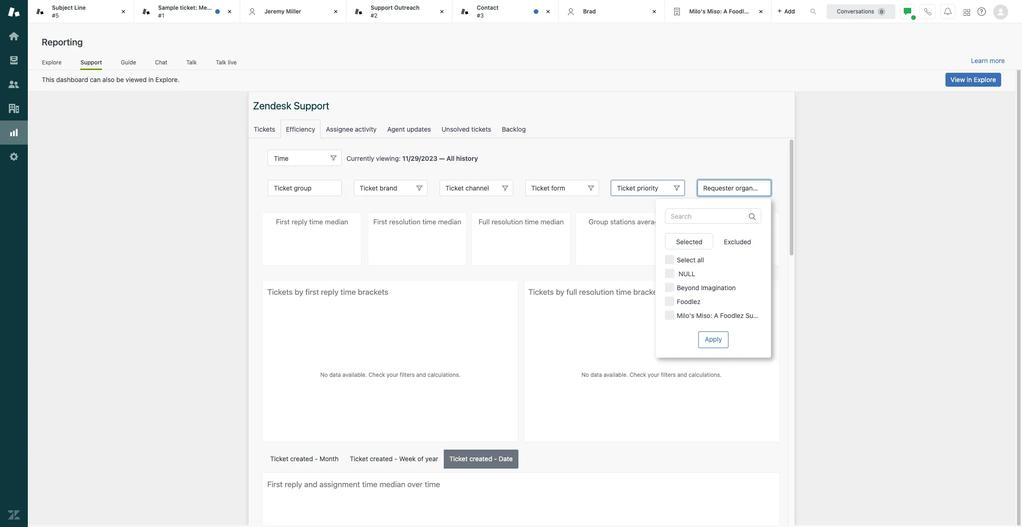 Task type: locate. For each thing, give the bounding box(es) containing it.
brad
[[583, 8, 596, 15]]

explore
[[42, 59, 62, 66], [974, 76, 997, 84]]

explore.
[[155, 76, 180, 84]]

talk live link
[[216, 59, 237, 69]]

1 close image from the left
[[225, 7, 234, 16]]

milo's miso: a foodlez subsidiary
[[690, 8, 781, 15]]

talk right chat
[[186, 59, 197, 66]]

tabs tab list
[[28, 0, 801, 23]]

main element
[[0, 0, 28, 528]]

0 vertical spatial explore
[[42, 59, 62, 66]]

0 vertical spatial support
[[371, 4, 393, 11]]

close image left #2
[[331, 7, 341, 16]]

explore up this
[[42, 59, 62, 66]]

close image left #1
[[119, 7, 128, 16]]

close image left milo's
[[650, 7, 660, 16]]

view
[[951, 76, 966, 84]]

in right viewed in the top left of the page
[[148, 76, 154, 84]]

2 close image from the left
[[757, 7, 766, 16]]

tab containing sample ticket: meet the ticket
[[134, 0, 240, 23]]

talk
[[186, 59, 197, 66], [216, 59, 226, 66]]

in
[[148, 76, 154, 84], [967, 76, 973, 84]]

conversations
[[837, 8, 875, 15]]

support up can
[[80, 59, 102, 66]]

support up #2
[[371, 4, 393, 11]]

1 talk from the left
[[186, 59, 197, 66]]

1 vertical spatial explore
[[974, 76, 997, 84]]

explore inside button
[[974, 76, 997, 84]]

4 tab from the left
[[453, 0, 559, 23]]

tab
[[28, 0, 134, 23], [134, 0, 240, 23], [347, 0, 453, 23], [453, 0, 559, 23]]

tab containing subject line
[[28, 0, 134, 23]]

2 in from the left
[[967, 76, 973, 84]]

0 horizontal spatial support
[[80, 59, 102, 66]]

dashboard
[[56, 76, 88, 84]]

3 close image from the left
[[438, 7, 447, 16]]

subject line #5
[[52, 4, 86, 19]]

1 tab from the left
[[28, 0, 134, 23]]

be
[[116, 76, 124, 84]]

zendesk image
[[8, 509, 20, 522]]

support for support
[[80, 59, 102, 66]]

close image right the
[[225, 7, 234, 16]]

close image right foodlez
[[757, 7, 766, 16]]

this
[[42, 76, 54, 84]]

close image
[[119, 7, 128, 16], [331, 7, 341, 16], [438, 7, 447, 16], [544, 7, 553, 16], [650, 7, 660, 16]]

foodlez
[[729, 8, 751, 15]]

ticket
[[224, 4, 240, 11]]

explore down learn more link
[[974, 76, 997, 84]]

close image inside milo's miso: a foodlez subsidiary tab
[[757, 7, 766, 16]]

1 horizontal spatial support
[[371, 4, 393, 11]]

close image left brad
[[544, 7, 553, 16]]

1 vertical spatial support
[[80, 59, 102, 66]]

close image
[[225, 7, 234, 16], [757, 7, 766, 16]]

0 horizontal spatial talk
[[186, 59, 197, 66]]

support inside support outreach #2
[[371, 4, 393, 11]]

reporting image
[[8, 127, 20, 139]]

tab containing contact
[[453, 0, 559, 23]]

3 tab from the left
[[347, 0, 453, 23]]

talk for talk
[[186, 59, 197, 66]]

0 horizontal spatial close image
[[225, 7, 234, 16]]

0 horizontal spatial in
[[148, 76, 154, 84]]

support for support outreach #2
[[371, 4, 393, 11]]

conversations button
[[827, 4, 896, 19]]

jeremy
[[265, 8, 285, 15]]

talk left live at left top
[[216, 59, 226, 66]]

add
[[785, 8, 795, 15]]

outreach
[[394, 4, 420, 11]]

in inside button
[[967, 76, 973, 84]]

admin image
[[8, 151, 20, 163]]

1 horizontal spatial explore
[[974, 76, 997, 84]]

brad tab
[[559, 0, 666, 23]]

learn more link
[[972, 57, 1005, 65]]

milo's
[[690, 8, 706, 15]]

1 horizontal spatial talk
[[216, 59, 226, 66]]

miso:
[[708, 8, 722, 15]]

1 horizontal spatial in
[[967, 76, 973, 84]]

support
[[371, 4, 393, 11], [80, 59, 102, 66]]

2 talk from the left
[[216, 59, 226, 66]]

2 tab from the left
[[134, 0, 240, 23]]

close image inside jeremy miller tab
[[331, 7, 341, 16]]

in right view
[[967, 76, 973, 84]]

more
[[990, 57, 1005, 65]]

tab containing support outreach
[[347, 0, 453, 23]]

close image inside brad tab
[[650, 7, 660, 16]]

explore link
[[42, 59, 62, 69]]

2 close image from the left
[[331, 7, 341, 16]]

1 in from the left
[[148, 76, 154, 84]]

close image right 'outreach'
[[438, 7, 447, 16]]

0 horizontal spatial explore
[[42, 59, 62, 66]]

ticket:
[[180, 4, 197, 11]]

notifications image
[[945, 8, 952, 15]]

learn more
[[972, 57, 1005, 65]]

customers image
[[8, 78, 20, 90]]

organizations image
[[8, 103, 20, 115]]

views image
[[8, 54, 20, 66]]

1 horizontal spatial close image
[[757, 7, 766, 16]]

5 close image from the left
[[650, 7, 660, 16]]



Task type: describe. For each thing, give the bounding box(es) containing it.
live
[[228, 59, 237, 66]]

sample
[[158, 4, 179, 11]]

milo's miso: a foodlez subsidiary tab
[[666, 0, 781, 23]]

zendesk products image
[[964, 9, 971, 16]]

sample ticket: meet the ticket #1
[[158, 4, 240, 19]]

view in explore
[[951, 76, 997, 84]]

talk for talk live
[[216, 59, 226, 66]]

this dashboard can also be viewed in explore.
[[42, 76, 180, 84]]

add button
[[772, 0, 801, 23]]

button displays agent's chat status as online. image
[[904, 8, 912, 15]]

talk link
[[186, 59, 197, 69]]

line
[[74, 4, 86, 11]]

meet
[[199, 4, 213, 11]]

reporting
[[42, 37, 83, 47]]

guide
[[121, 59, 136, 66]]

support link
[[80, 59, 102, 70]]

#2
[[371, 12, 378, 19]]

get started image
[[8, 30, 20, 42]]

1 close image from the left
[[119, 7, 128, 16]]

subject
[[52, 4, 73, 11]]

chat
[[155, 59, 167, 66]]

4 close image from the left
[[544, 7, 553, 16]]

#5
[[52, 12, 59, 19]]

view in explore button
[[946, 73, 1002, 87]]

the
[[214, 4, 223, 11]]

chat link
[[155, 59, 168, 69]]

talk live
[[216, 59, 237, 66]]

zendesk support image
[[8, 6, 20, 18]]

a
[[724, 8, 728, 15]]

#3
[[477, 12, 484, 19]]

get help image
[[978, 7, 986, 16]]

contact
[[477, 4, 499, 11]]

contact #3
[[477, 4, 499, 19]]

jeremy miller tab
[[240, 0, 347, 23]]

support outreach #2
[[371, 4, 420, 19]]

jeremy miller
[[265, 8, 301, 15]]

subsidiary
[[752, 8, 781, 15]]

can
[[90, 76, 101, 84]]

miller
[[286, 8, 301, 15]]

also
[[102, 76, 115, 84]]

learn
[[972, 57, 988, 65]]

viewed
[[126, 76, 147, 84]]

guide link
[[121, 59, 136, 69]]

#1
[[158, 12, 164, 19]]



Task type: vqa. For each thing, say whether or not it's contained in the screenshot.
> to the top
no



